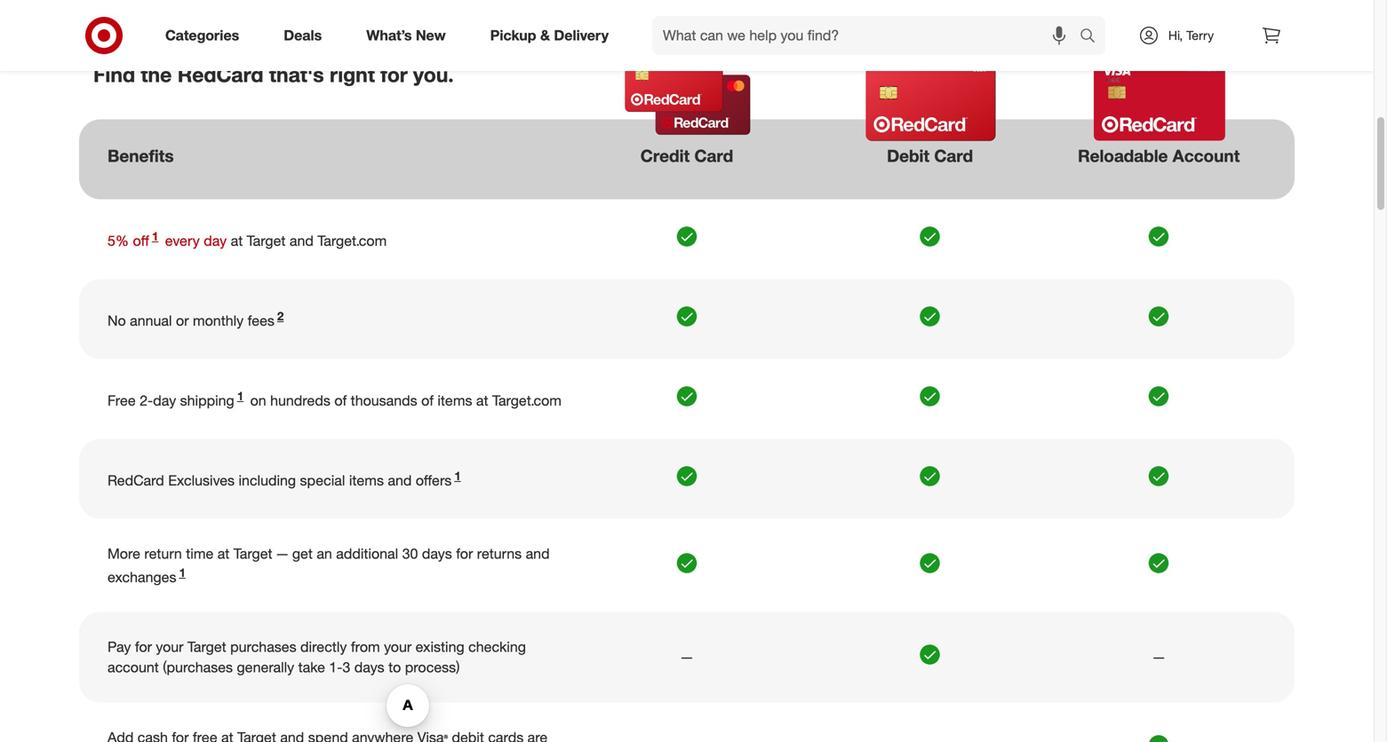 Task type: vqa. For each thing, say whether or not it's contained in the screenshot.
$8.99 reg
no



Task type: locate. For each thing, give the bounding box(es) containing it.
redcard credit image
[[605, 48, 770, 136]]

1 vertical spatial and
[[388, 472, 412, 490]]

items right special on the bottom of the page
[[349, 472, 384, 490]]

0 horizontal spatial of
[[334, 392, 347, 410]]

1 link for every day
[[149, 229, 161, 250]]

find the redcard that's right for you.
[[93, 62, 454, 87]]

reloadable
[[1078, 146, 1168, 166]]

get
[[292, 546, 313, 563]]

1 horizontal spatial and
[[388, 472, 412, 490]]

2 link
[[275, 309, 286, 330]]

redcard
[[178, 62, 263, 87], [108, 472, 164, 490]]

1 link for on hundreds of thousands of items at target.com
[[234, 389, 246, 410]]

1 horizontal spatial target.com
[[492, 392, 562, 410]]

&
[[540, 27, 550, 44]]

credit
[[641, 146, 690, 166]]

days inside the more return time at target — get an additional 30 days for returns and exchanges
[[422, 546, 452, 563]]

0 horizontal spatial at
[[217, 546, 230, 563]]

exclusives
[[168, 472, 235, 490]]

process)
[[405, 659, 460, 677]]

30
[[402, 546, 418, 563]]

account
[[1173, 146, 1240, 166]]

1 vertical spatial days
[[354, 659, 385, 677]]

1 inside 5% off 1 every day at target and target.com
[[152, 229, 158, 244]]

0 vertical spatial target.com
[[318, 232, 387, 250]]

1 vertical spatial target.com
[[492, 392, 562, 410]]

1 right offers
[[454, 469, 461, 484]]

what's new link
[[351, 16, 468, 55]]

for up account
[[135, 639, 152, 656]]

no
[[108, 312, 126, 330]]

offers
[[416, 472, 452, 490]]

1 vertical spatial items
[[349, 472, 384, 490]]

— inside the more return time at target — get an additional 30 days for returns and exchanges
[[276, 546, 288, 563]]

2 card from the left
[[934, 146, 973, 166]]

target inside 5% off 1 every day at target and target.com
[[247, 232, 286, 250]]

1 vertical spatial redcard
[[108, 472, 164, 490]]

2 vertical spatial and
[[526, 546, 550, 563]]

including
[[239, 472, 296, 490]]

card for credit card
[[695, 146, 733, 166]]

2
[[277, 309, 284, 324]]

0 vertical spatial day
[[204, 232, 227, 250]]

2 vertical spatial for
[[135, 639, 152, 656]]

that's
[[269, 62, 324, 87]]

day right every
[[204, 232, 227, 250]]

items
[[438, 392, 472, 410], [349, 472, 384, 490]]

1 horizontal spatial of
[[421, 392, 434, 410]]

redcard left exclusives
[[108, 472, 164, 490]]

search
[[1072, 29, 1114, 46]]

existing
[[416, 639, 464, 656]]

at inside 5% off 1 every day at target and target.com
[[231, 232, 243, 250]]

redcard reloadable account image
[[1077, 58, 1243, 141]]

and inside 5% off 1 every day at target and target.com
[[290, 232, 314, 250]]

no annual or monthly fees 2
[[108, 309, 284, 330]]

1 horizontal spatial your
[[384, 639, 412, 656]]

at
[[231, 232, 243, 250], [476, 392, 488, 410], [217, 546, 230, 563]]

terry
[[1186, 28, 1214, 43]]

your
[[156, 639, 184, 656], [384, 639, 412, 656]]

target.com inside 'free 2-day shipping 1 on hundreds of thousands of items at target.com'
[[492, 392, 562, 410]]

0 vertical spatial at
[[231, 232, 243, 250]]

2 your from the left
[[384, 639, 412, 656]]

1
[[152, 229, 158, 244], [237, 389, 244, 404], [454, 469, 461, 484], [179, 566, 186, 580]]

2 horizontal spatial for
[[456, 546, 473, 563]]

hi,
[[1169, 28, 1183, 43]]

0 vertical spatial items
[[438, 392, 472, 410]]

1 vertical spatial for
[[456, 546, 473, 563]]

target.com
[[318, 232, 387, 250], [492, 392, 562, 410]]

1 vertical spatial at
[[476, 392, 488, 410]]

1 horizontal spatial redcard
[[178, 62, 263, 87]]

days down from
[[354, 659, 385, 677]]

day
[[204, 232, 227, 250], [153, 392, 176, 410]]

1 horizontal spatial day
[[204, 232, 227, 250]]

free 2-day shipping 1 on hundreds of thousands of items at target.com
[[108, 389, 562, 410]]

target inside the more return time at target — get an additional 30 days for returns and exchanges
[[234, 546, 272, 563]]

items inside redcard exclusives including special items and offers 1
[[349, 472, 384, 490]]

for inside pay for your target purchases directly from your existing checking account (purchases generally take 1-3 days to process)
[[135, 639, 152, 656]]

card right credit
[[695, 146, 733, 166]]

the
[[141, 62, 172, 87]]

for left you.
[[381, 62, 408, 87]]

target up (purchases
[[187, 639, 226, 656]]

0 horizontal spatial days
[[354, 659, 385, 677]]

1 vertical spatial day
[[153, 392, 176, 410]]

for
[[381, 62, 408, 87], [456, 546, 473, 563], [135, 639, 152, 656]]

0 horizontal spatial your
[[156, 639, 184, 656]]

1 horizontal spatial card
[[934, 146, 973, 166]]

0 horizontal spatial —
[[276, 546, 288, 563]]

redcard exclusives including special items and offers 1
[[108, 469, 461, 490]]

of right hundreds
[[334, 392, 347, 410]]

0 horizontal spatial for
[[135, 639, 152, 656]]

1 link
[[149, 229, 161, 250], [234, 389, 246, 410], [452, 469, 464, 490], [176, 566, 188, 586]]

shipping
[[180, 392, 234, 410]]

redcard debit image
[[848, 56, 1014, 144]]

days right '30'
[[422, 546, 452, 563]]

categories
[[165, 27, 239, 44]]

reloadable account
[[1078, 146, 1240, 166]]

card right debit at right top
[[934, 146, 973, 166]]

2 horizontal spatial and
[[526, 546, 550, 563]]

0 horizontal spatial items
[[349, 472, 384, 490]]

target
[[247, 232, 286, 250], [234, 546, 272, 563], [187, 639, 226, 656]]

what's new
[[366, 27, 446, 44]]

account
[[108, 659, 159, 677]]

1 horizontal spatial items
[[438, 392, 472, 410]]

0 vertical spatial target
[[247, 232, 286, 250]]

new
[[416, 27, 446, 44]]

pickup & delivery
[[490, 27, 609, 44]]

1 vertical spatial target
[[234, 546, 272, 563]]

or
[[176, 312, 189, 330]]

redcard down categories link
[[178, 62, 263, 87]]

1 left on
[[237, 389, 244, 404]]

0 horizontal spatial target.com
[[318, 232, 387, 250]]

of
[[334, 392, 347, 410], [421, 392, 434, 410]]

1 horizontal spatial —
[[681, 649, 693, 667]]

more
[[108, 546, 140, 563]]

items right thousands
[[438, 392, 472, 410]]

0 vertical spatial redcard
[[178, 62, 263, 87]]

2 horizontal spatial at
[[476, 392, 488, 410]]

2 vertical spatial at
[[217, 546, 230, 563]]

2 vertical spatial target
[[187, 639, 226, 656]]

time
[[186, 546, 214, 563]]

0 vertical spatial and
[[290, 232, 314, 250]]

and inside redcard exclusives including special items and offers 1
[[388, 472, 412, 490]]

card
[[695, 146, 733, 166], [934, 146, 973, 166]]

—
[[276, 546, 288, 563], [681, 649, 693, 667], [1153, 649, 1165, 667]]

0 vertical spatial days
[[422, 546, 452, 563]]

returns
[[477, 546, 522, 563]]

0 vertical spatial for
[[381, 62, 408, 87]]

deals
[[284, 27, 322, 44]]

day inside 'free 2-day shipping 1 on hundreds of thousands of items at target.com'
[[153, 392, 176, 410]]

1 horizontal spatial days
[[422, 546, 452, 563]]

your up the to
[[384, 639, 412, 656]]

pickup & delivery link
[[475, 16, 631, 55]]

off
[[133, 232, 149, 250]]

target up "2"
[[247, 232, 286, 250]]

day left shipping
[[153, 392, 176, 410]]

categories link
[[150, 16, 261, 55]]

0 horizontal spatial and
[[290, 232, 314, 250]]

target left get
[[234, 546, 272, 563]]

of right thousands
[[421, 392, 434, 410]]

your up (purchases
[[156, 639, 184, 656]]

return
[[144, 546, 182, 563]]

0 horizontal spatial day
[[153, 392, 176, 410]]

3
[[343, 659, 350, 677]]

annual
[[130, 312, 172, 330]]

1 right the off
[[152, 229, 158, 244]]

deals link
[[269, 16, 344, 55]]

1 horizontal spatial at
[[231, 232, 243, 250]]

days inside pay for your target purchases directly from your existing checking account (purchases generally take 1-3 days to process)
[[354, 659, 385, 677]]

days
[[422, 546, 452, 563], [354, 659, 385, 677]]

benefits
[[108, 146, 174, 166]]

and
[[290, 232, 314, 250], [388, 472, 412, 490], [526, 546, 550, 563]]

1 link for redcard exclusives including special items and offers 1
[[452, 469, 464, 490]]

1 card from the left
[[695, 146, 733, 166]]

for left 'returns'
[[456, 546, 473, 563]]

0 horizontal spatial redcard
[[108, 472, 164, 490]]

find
[[93, 62, 135, 87]]

0 horizontal spatial card
[[695, 146, 733, 166]]



Task type: describe. For each thing, give the bounding box(es) containing it.
every
[[165, 232, 200, 250]]

target.com inside 5% off 1 every day at target and target.com
[[318, 232, 387, 250]]

exchanges
[[108, 569, 176, 586]]

5% off 1 every day at target and target.com
[[108, 229, 387, 250]]

redcard inside redcard exclusives including special items and offers 1
[[108, 472, 164, 490]]

2-
[[140, 392, 153, 410]]

(purchases
[[163, 659, 233, 677]]

on
[[250, 392, 266, 410]]

credit card
[[641, 146, 733, 166]]

1 horizontal spatial for
[[381, 62, 408, 87]]

an
[[317, 546, 332, 563]]

1 down return
[[179, 566, 186, 580]]

additional
[[336, 546, 398, 563]]

to
[[388, 659, 401, 677]]

thousands
[[351, 392, 417, 410]]

pay
[[108, 639, 131, 656]]

fees
[[248, 312, 275, 330]]

debit
[[887, 146, 930, 166]]

items inside 'free 2-day shipping 1 on hundreds of thousands of items at target.com'
[[438, 392, 472, 410]]

hi, terry
[[1169, 28, 1214, 43]]

checking
[[468, 639, 526, 656]]

more return time at target — get an additional 30 days for returns and exchanges
[[108, 546, 550, 586]]

right
[[330, 62, 375, 87]]

2 of from the left
[[421, 392, 434, 410]]

day inside 5% off 1 every day at target and target.com
[[204, 232, 227, 250]]

for inside the more return time at target — get an additional 30 days for returns and exchanges
[[456, 546, 473, 563]]

1 inside 'free 2-day shipping 1 on hundreds of thousands of items at target.com'
[[237, 389, 244, 404]]

search button
[[1072, 16, 1114, 59]]

delivery
[[554, 27, 609, 44]]

and inside the more return time at target — get an additional 30 days for returns and exchanges
[[526, 546, 550, 563]]

special
[[300, 472, 345, 490]]

pay for your target purchases directly from your existing checking account (purchases generally take 1-3 days to process)
[[108, 639, 526, 677]]

1-
[[329, 659, 343, 677]]

at inside the more return time at target — get an additional 30 days for returns and exchanges
[[217, 546, 230, 563]]

from
[[351, 639, 380, 656]]

take
[[298, 659, 325, 677]]

debit card
[[887, 146, 973, 166]]

5%
[[108, 232, 129, 250]]

target inside pay for your target purchases directly from your existing checking account (purchases generally take 1-3 days to process)
[[187, 639, 226, 656]]

purchases
[[230, 639, 296, 656]]

What can we help you find? suggestions appear below search field
[[652, 16, 1084, 55]]

2 horizontal spatial —
[[1153, 649, 1165, 667]]

1 inside redcard exclusives including special items and offers 1
[[454, 469, 461, 484]]

free
[[108, 392, 136, 410]]

monthly
[[193, 312, 244, 330]]

directly
[[300, 639, 347, 656]]

generally
[[237, 659, 294, 677]]

pickup
[[490, 27, 536, 44]]

1 your from the left
[[156, 639, 184, 656]]

at inside 'free 2-day shipping 1 on hundreds of thousands of items at target.com'
[[476, 392, 488, 410]]

you.
[[413, 62, 454, 87]]

what's
[[366, 27, 412, 44]]

card for debit card
[[934, 146, 973, 166]]

hundreds
[[270, 392, 331, 410]]

1 of from the left
[[334, 392, 347, 410]]



